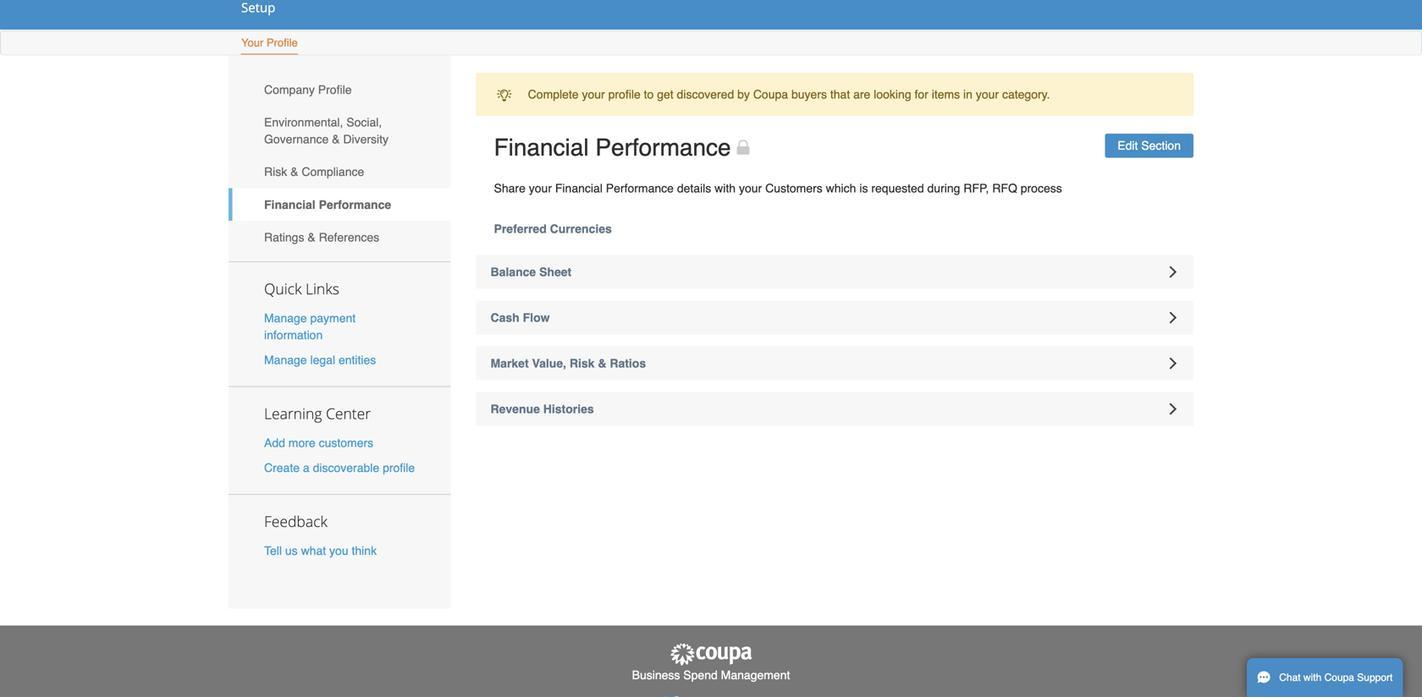 Task type: locate. For each thing, give the bounding box(es) containing it.
1 manage from the top
[[264, 312, 307, 325]]

by
[[738, 88, 750, 101]]

financial performance down to
[[494, 134, 731, 161]]

profile right your
[[267, 36, 298, 49]]

1 vertical spatial coupa
[[1325, 672, 1355, 684]]

performance up the "references"
[[319, 198, 391, 211]]

performance
[[595, 134, 731, 161], [606, 182, 674, 195], [319, 198, 391, 211]]

financial up 'share'
[[494, 134, 589, 161]]

profile right the discoverable
[[383, 461, 415, 475]]

details
[[677, 182, 711, 195]]

edit
[[1118, 139, 1138, 153]]

coupa inside button
[[1325, 672, 1355, 684]]

2 manage from the top
[[264, 353, 307, 367]]

risk & compliance link
[[229, 156, 451, 188]]

profile for company profile
[[318, 83, 352, 96]]

financial
[[494, 134, 589, 161], [555, 182, 603, 195], [264, 198, 316, 211]]

diversity
[[343, 132, 389, 146]]

environmental, social, governance & diversity
[[264, 116, 389, 146]]

with right chat
[[1304, 672, 1322, 684]]

revenue histories
[[491, 403, 594, 416]]

2 vertical spatial performance
[[319, 198, 391, 211]]

0 horizontal spatial profile
[[383, 461, 415, 475]]

2 vertical spatial financial
[[264, 198, 316, 211]]

a
[[303, 461, 310, 475]]

during
[[927, 182, 960, 195]]

chat with coupa support button
[[1247, 659, 1403, 698]]

0 vertical spatial coupa
[[753, 88, 788, 101]]

edit section link
[[1105, 134, 1194, 158]]

risk & compliance
[[264, 165, 364, 179]]

your right complete
[[582, 88, 605, 101]]

0 horizontal spatial risk
[[264, 165, 287, 179]]

1 horizontal spatial coupa
[[1325, 672, 1355, 684]]

learning
[[264, 404, 322, 424]]

chat with coupa support
[[1279, 672, 1393, 684]]

business
[[632, 669, 680, 682]]

coupa
[[753, 88, 788, 101], [1325, 672, 1355, 684]]

spend
[[683, 669, 718, 682]]

manage down information
[[264, 353, 307, 367]]

with right the details
[[715, 182, 736, 195]]

risk down "governance" on the top left of the page
[[264, 165, 287, 179]]

manage payment information
[[264, 312, 356, 342]]

0 vertical spatial profile
[[267, 36, 298, 49]]

profile up environmental, social, governance & diversity link
[[318, 83, 352, 96]]

1 horizontal spatial with
[[1304, 672, 1322, 684]]

what
[[301, 544, 326, 558]]

&
[[332, 132, 340, 146], [290, 165, 298, 179], [308, 231, 316, 244], [598, 357, 607, 370]]

profile for your profile
[[267, 36, 298, 49]]

financial performance
[[494, 134, 731, 161], [264, 198, 391, 211]]

0 horizontal spatial profile
[[267, 36, 298, 49]]

discoverable
[[313, 461, 379, 475]]

balance
[[491, 265, 536, 279]]

revenue histories heading
[[476, 392, 1194, 426]]

0 vertical spatial risk
[[264, 165, 287, 179]]

risk
[[264, 165, 287, 179], [570, 357, 595, 370]]

financial up ratings
[[264, 198, 316, 211]]

complete your profile to get discovered by coupa buyers that are looking for items in your category. alert
[[476, 73, 1194, 116]]

0 horizontal spatial with
[[715, 182, 736, 195]]

governance
[[264, 132, 329, 146]]

flow
[[523, 311, 550, 325]]

ratings & references link
[[229, 221, 451, 254]]

market value, risk & ratios
[[491, 357, 646, 370]]

manage
[[264, 312, 307, 325], [264, 353, 307, 367]]

1 horizontal spatial financial performance
[[494, 134, 731, 161]]

financial up currencies
[[555, 182, 603, 195]]

profile
[[608, 88, 641, 101], [383, 461, 415, 475]]

1 horizontal spatial profile
[[318, 83, 352, 96]]

more
[[289, 436, 316, 450]]

0 horizontal spatial coupa
[[753, 88, 788, 101]]

performance up the details
[[595, 134, 731, 161]]

quick links
[[264, 279, 339, 299]]

manage up information
[[264, 312, 307, 325]]

0 vertical spatial profile
[[608, 88, 641, 101]]

1 horizontal spatial risk
[[570, 357, 595, 370]]

customers
[[319, 436, 373, 450]]

coupa left the 'support'
[[1325, 672, 1355, 684]]

feedback
[[264, 512, 328, 531]]

& inside dropdown button
[[598, 357, 607, 370]]

requested
[[871, 182, 924, 195]]

create a discoverable profile link
[[264, 461, 415, 475]]

1 vertical spatial profile
[[318, 83, 352, 96]]

0 vertical spatial performance
[[595, 134, 731, 161]]

support
[[1357, 672, 1393, 684]]

edit section
[[1118, 139, 1181, 153]]

1 vertical spatial financial
[[555, 182, 603, 195]]

manage legal entities
[[264, 353, 376, 367]]

your profile
[[241, 36, 298, 49]]

customers
[[765, 182, 823, 195]]

market value, risk & ratios heading
[[476, 347, 1194, 381]]

financial performance down 'compliance'
[[264, 198, 391, 211]]

& left diversity
[[332, 132, 340, 146]]

profile left to
[[608, 88, 641, 101]]

1 horizontal spatial profile
[[608, 88, 641, 101]]

think
[[352, 544, 377, 558]]

1 vertical spatial performance
[[606, 182, 674, 195]]

manage inside "manage payment information"
[[264, 312, 307, 325]]

add more customers
[[264, 436, 373, 450]]

your right the in
[[976, 88, 999, 101]]

1 vertical spatial risk
[[570, 357, 595, 370]]

market
[[491, 357, 529, 370]]

get
[[657, 88, 674, 101]]

add more customers link
[[264, 436, 373, 450]]

& right ratings
[[308, 231, 316, 244]]

social,
[[346, 116, 382, 129]]

preferred
[[494, 222, 547, 236]]

your
[[582, 88, 605, 101], [976, 88, 999, 101], [529, 182, 552, 195], [739, 182, 762, 195]]

performance left the details
[[606, 182, 674, 195]]

0 vertical spatial manage
[[264, 312, 307, 325]]

& left ratios
[[598, 357, 607, 370]]

0 horizontal spatial financial performance
[[264, 198, 391, 211]]

manage for manage legal entities
[[264, 353, 307, 367]]

looking
[[874, 88, 911, 101]]

balance sheet
[[491, 265, 572, 279]]

1 vertical spatial with
[[1304, 672, 1322, 684]]

risk right the value, on the bottom
[[570, 357, 595, 370]]

legal
[[310, 353, 335, 367]]

coupa right by
[[753, 88, 788, 101]]

1 vertical spatial manage
[[264, 353, 307, 367]]

financial performance link
[[229, 188, 451, 221]]

that
[[830, 88, 850, 101]]



Task type: describe. For each thing, give the bounding box(es) containing it.
with inside button
[[1304, 672, 1322, 684]]

cash
[[491, 311, 520, 325]]

create a discoverable profile
[[264, 461, 415, 475]]

your left customers
[[739, 182, 762, 195]]

you
[[329, 544, 348, 558]]

which
[[826, 182, 856, 195]]

share
[[494, 182, 526, 195]]

environmental,
[[264, 116, 343, 129]]

management
[[721, 669, 790, 682]]

your profile link
[[240, 33, 299, 55]]

& inside environmental, social, governance & diversity
[[332, 132, 340, 146]]

references
[[319, 231, 379, 244]]

manage for manage payment information
[[264, 312, 307, 325]]

center
[[326, 404, 371, 424]]

us
[[285, 544, 298, 558]]

discovered
[[677, 88, 734, 101]]

is
[[860, 182, 868, 195]]

profile inside "alert"
[[608, 88, 641, 101]]

coupa supplier portal image
[[669, 643, 753, 667]]

tell
[[264, 544, 282, 558]]

complete your profile to get discovered by coupa buyers that are looking for items in your category.
[[528, 88, 1050, 101]]

chat
[[1279, 672, 1301, 684]]

ratings
[[264, 231, 304, 244]]

1 vertical spatial profile
[[383, 461, 415, 475]]

section
[[1141, 139, 1181, 153]]

to
[[644, 88, 654, 101]]

manage payment information link
[[264, 312, 356, 342]]

learning center
[[264, 404, 371, 424]]

currencies
[[550, 222, 612, 236]]

links
[[306, 279, 339, 299]]

add
[[264, 436, 285, 450]]

process
[[1021, 182, 1062, 195]]

information
[[264, 329, 323, 342]]

items
[[932, 88, 960, 101]]

market value, risk & ratios button
[[476, 347, 1194, 381]]

buyers
[[792, 88, 827, 101]]

create
[[264, 461, 300, 475]]

& down "governance" on the top left of the page
[[290, 165, 298, 179]]

0 vertical spatial financial performance
[[494, 134, 731, 161]]

cash flow button
[[476, 301, 1194, 335]]

balance sheet button
[[476, 255, 1194, 289]]

entities
[[339, 353, 376, 367]]

environmental, social, governance & diversity link
[[229, 106, 451, 156]]

revenue histories button
[[476, 392, 1194, 426]]

histories
[[543, 403, 594, 416]]

company
[[264, 83, 315, 96]]

revenue
[[491, 403, 540, 416]]

are
[[853, 88, 871, 101]]

coupa inside "alert"
[[753, 88, 788, 101]]

tell us what you think button
[[264, 542, 377, 559]]

in
[[963, 88, 973, 101]]

0 vertical spatial financial
[[494, 134, 589, 161]]

manage legal entities link
[[264, 353, 376, 367]]

ratings & references
[[264, 231, 379, 244]]

company profile link
[[229, 73, 451, 106]]

your
[[241, 36, 264, 49]]

cash flow
[[491, 311, 550, 325]]

risk inside dropdown button
[[570, 357, 595, 370]]

rfq
[[992, 182, 1017, 195]]

1 vertical spatial financial performance
[[264, 198, 391, 211]]

ratios
[[610, 357, 646, 370]]

cash flow heading
[[476, 301, 1194, 335]]

quick
[[264, 279, 302, 299]]

value,
[[532, 357, 566, 370]]

company profile
[[264, 83, 352, 96]]

your right 'share'
[[529, 182, 552, 195]]

tell us what you think
[[264, 544, 377, 558]]

share your financial performance details with your customers which is requested during rfp, rfq process
[[494, 182, 1062, 195]]

category.
[[1002, 88, 1050, 101]]

payment
[[310, 312, 356, 325]]

compliance
[[302, 165, 364, 179]]

sheet
[[539, 265, 572, 279]]

preferred currencies
[[494, 222, 612, 236]]

rfp,
[[964, 182, 989, 195]]

balance sheet heading
[[476, 255, 1194, 289]]

business spend management
[[632, 669, 790, 682]]

0 vertical spatial with
[[715, 182, 736, 195]]



Task type: vqa. For each thing, say whether or not it's contained in the screenshot.
1st the footprint? from left
no



